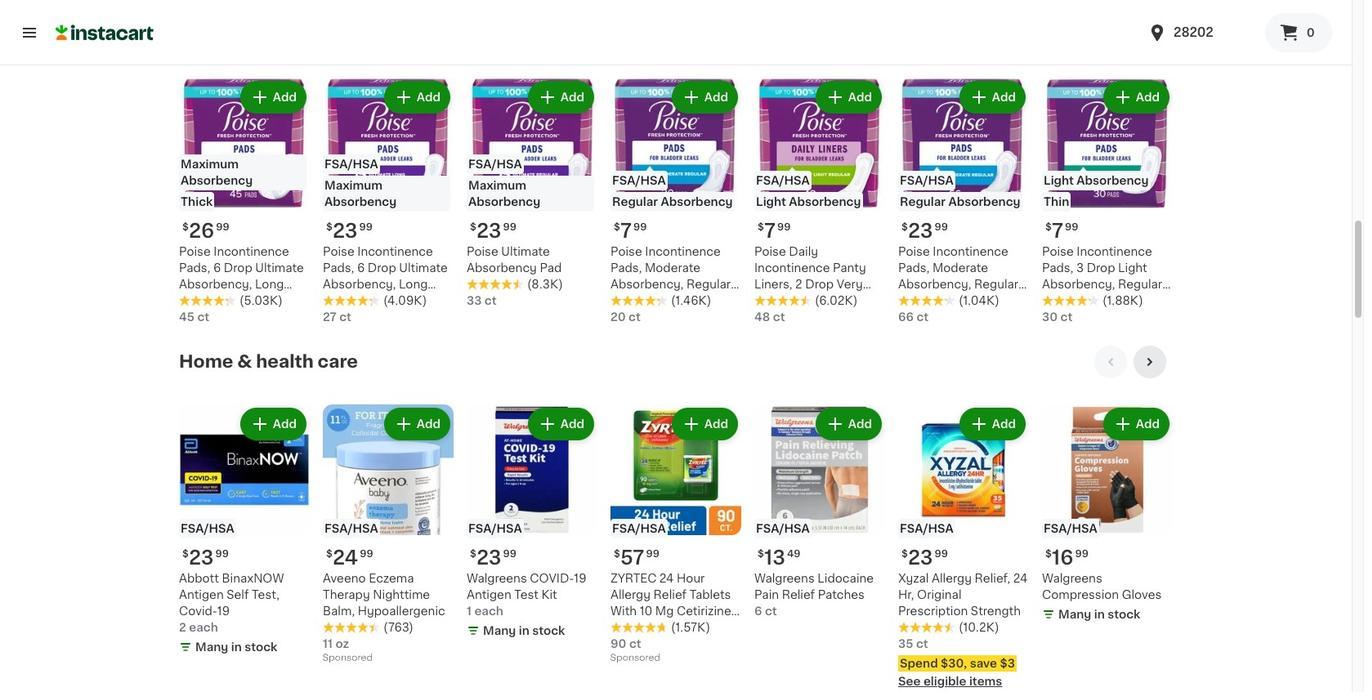 Task type: describe. For each thing, give the bounding box(es) containing it.
(763)
[[383, 622, 414, 634]]

product group containing 26
[[179, 78, 310, 326]]

(1.88k)
[[1102, 295, 1143, 307]]

20 ct
[[610, 312, 641, 323]]

pads, for 66
[[898, 263, 930, 274]]

99 for 66 ct
[[935, 223, 948, 232]]

$ 7 99 for light
[[758, 222, 791, 241]]

sponsored badge image for 24
[[323, 654, 372, 663]]

may for 23
[[323, 312, 348, 323]]

fsa/hsa for many in stock
[[1044, 523, 1097, 535]]

in for walgreens covid-19 antigen test kit 1 each
[[519, 626, 529, 637]]

$ 7 99 for regular
[[614, 222, 647, 241]]

6 inside walgreens lidocaine pain relief patches 6 ct
[[754, 606, 762, 617]]

regular absorbency for 7
[[612, 196, 733, 208]]

oz
[[335, 639, 349, 650]]

49
[[787, 550, 800, 559]]

binaxnow
[[222, 573, 284, 585]]

&
[[237, 353, 252, 371]]

test,
[[252, 590, 279, 601]]

drop for 7
[[1087, 263, 1115, 274]]

45 ct
[[179, 312, 209, 323]]

poise incontinence pads, moderate absorbency, regular length for 23
[[898, 246, 1018, 307]]

liners,
[[754, 279, 792, 290]]

$ for 27
[[326, 223, 333, 232]]

stock for abbott binaxnow antigen self test, covid-19 2 each
[[244, 642, 277, 653]]

length for 23
[[323, 295, 363, 307]]

27 ct
[[323, 312, 351, 323]]

long for 26
[[255, 279, 284, 290]]

light inside poise incontinence pads, 3 drop light absorbency, regular length (packaging may vary)
[[1118, 263, 1147, 274]]

24 inside xyzal allergy relief, 24 hr, original prescription strength
[[1013, 573, 1028, 585]]

$ for 33
[[470, 223, 476, 232]]

poise for 27
[[323, 246, 354, 258]]

0 vertical spatial many in stock
[[1058, 609, 1140, 621]]

90 ct
[[610, 639, 641, 650]]

11 oz
[[323, 639, 349, 650]]

0
[[1307, 27, 1315, 38]]

lidocaine
[[818, 573, 874, 585]]

45
[[179, 312, 195, 323]]

light inside poise daily incontinence panty liners, 2 drop very light absorbency, regular
[[754, 295, 783, 307]]

incontinence for (1.46k)
[[645, 246, 721, 258]]

ct for 27 ct
[[339, 312, 351, 323]]

drop for 23
[[368, 263, 396, 274]]

$ 24 99
[[326, 549, 373, 567]]

$3
[[1000, 658, 1015, 670]]

57
[[620, 549, 644, 567]]

original
[[917, 590, 962, 601]]

length for 26
[[179, 295, 219, 307]]

2 horizontal spatial in
[[1094, 609, 1105, 621]]

save
[[970, 658, 997, 670]]

items
[[969, 676, 1002, 688]]

absorbency, up 27 ct
[[323, 279, 396, 290]]

$ 13 49
[[758, 549, 800, 567]]

nighttime
[[373, 590, 430, 601]]

pads, for 30
[[1042, 263, 1073, 274]]

3
[[1076, 263, 1084, 274]]

mg
[[655, 606, 674, 617]]

drop inside poise daily incontinence panty liners, 2 drop very light absorbency, regular
[[805, 279, 834, 290]]

(1.57k)
[[671, 622, 710, 634]]

16
[[1052, 549, 1073, 567]]

maximum absorbency for poise ultimate absorbency pad
[[468, 180, 540, 208]]

eligible
[[923, 676, 966, 688]]

pads, for 45
[[179, 263, 210, 274]]

incontinence for (1.88k)
[[1077, 246, 1152, 258]]

see
[[898, 676, 921, 688]]

very
[[837, 279, 863, 290]]

thin
[[1044, 196, 1069, 208]]

spend $30, save $3 see eligible items
[[898, 658, 1015, 688]]

gloves
[[1122, 590, 1162, 601]]

ct for 66 ct
[[916, 312, 929, 323]]

absorbency, up 20 ct
[[610, 279, 684, 290]]

$ for 45
[[182, 223, 189, 232]]

hcl
[[610, 622, 630, 634]]

23 for walgreens covid-19 antigen test kit
[[476, 549, 501, 567]]

tablets
[[689, 590, 731, 601]]

$ for 48
[[758, 223, 764, 232]]

30 ct
[[1042, 312, 1073, 323]]

health
[[256, 353, 314, 371]]

$ 57 99
[[614, 549, 659, 567]]

28202 button
[[1147, 10, 1246, 56]]

19 inside abbott binaxnow antigen self test, covid-19 2 each
[[217, 606, 230, 617]]

fsa/hsa for (8.3k)
[[468, 159, 522, 170]]

product group containing 57
[[610, 405, 741, 667]]

ct for 90 ct
[[629, 639, 641, 650]]

absorbency inside poise ultimate absorbency pad
[[467, 263, 537, 274]]

vary) for 7
[[1070, 312, 1100, 323]]

poise incontinence pads, 6 drop ultimate absorbency, long length (packaging may vary) for 26
[[179, 246, 304, 323]]

7 for poise incontinence pads, 3 drop light absorbency, regular length (packaging may vary)
[[1052, 222, 1063, 241]]

7 for poise daily incontinence panty liners, 2 drop very light absorbency, regular
[[764, 222, 776, 241]]

may for 26
[[179, 312, 204, 323]]

$ for 66
[[901, 223, 908, 232]]

poise for 66
[[898, 246, 930, 258]]

23 for xyzal allergy relief, 24 hr, original prescription strength
[[908, 549, 933, 567]]

incontinence for (1.04k)
[[933, 246, 1008, 258]]

(5.03k)
[[239, 295, 283, 307]]

moderate for 23
[[932, 263, 988, 274]]

cetirizine
[[677, 606, 731, 617]]

allergy inside xyzal allergy relief, 24 hr, original prescription strength
[[932, 573, 972, 585]]

spend
[[900, 658, 938, 670]]

27
[[323, 312, 337, 323]]

pads, for 27
[[323, 263, 354, 274]]

13
[[764, 549, 785, 567]]

fsa/hsa for (4.09k)
[[324, 159, 378, 170]]

xyzal allergy relief, 24 hr, original prescription strength
[[898, 573, 1028, 617]]

each inside abbott binaxnow antigen self test, covid-19 2 each
[[189, 622, 218, 634]]

0 horizontal spatial maximum
[[181, 159, 239, 170]]

fsa/hsa for (1.57k)
[[612, 523, 666, 535]]

care
[[318, 353, 358, 371]]

23 for poise incontinence pads, moderate absorbency, regular length
[[908, 222, 933, 241]]

therapy
[[323, 590, 370, 601]]

ultimate inside poise ultimate absorbency pad
[[501, 246, 550, 258]]

poise for 20
[[610, 246, 642, 258]]

48 ct
[[754, 312, 785, 323]]

panty
[[833, 263, 866, 274]]

absorbency, inside poise daily incontinence panty liners, 2 drop very light absorbency, regular
[[786, 295, 859, 307]]

1 horizontal spatial light absorbency
[[1044, 175, 1149, 187]]

stock for walgreens covid-19 antigen test kit 1 each
[[532, 626, 565, 637]]

ct for 30 ct
[[1060, 312, 1073, 323]]

fsa/hsa for (1.46k)
[[612, 175, 666, 187]]

11
[[323, 639, 333, 650]]

absorbency, up 66 ct
[[898, 279, 971, 290]]

drop for 26
[[224, 263, 252, 274]]

7 for poise incontinence pads, moderate absorbency, regular length
[[620, 222, 632, 241]]

$ 23 99 for walgreens covid-19 antigen test kit
[[470, 549, 517, 567]]

3 $ 7 99 from the left
[[1045, 222, 1078, 241]]

6 for 26
[[213, 263, 221, 274]]

length for 7
[[1042, 295, 1082, 307]]

eczema
[[369, 573, 414, 585]]

thick
[[181, 196, 213, 208]]

item carousel region containing 23
[[179, 346, 1173, 692]]

poise for 30
[[1042, 246, 1074, 258]]

99 inside $ 16 99
[[1075, 550, 1089, 559]]

zyrtec
[[610, 573, 657, 585]]

walgreens for antigen
[[467, 573, 527, 585]]

3 length from the left
[[610, 295, 651, 307]]

covid-
[[530, 573, 574, 585]]

0 button
[[1265, 13, 1332, 52]]

poise ultimate absorbency pad
[[467, 246, 562, 274]]

poise for 45
[[179, 246, 211, 258]]

moderate for 7
[[645, 263, 700, 274]]

$ 26 99
[[182, 222, 229, 241]]

many for walgreens covid-19 antigen test kit 1 each
[[483, 626, 516, 637]]

(1.46k)
[[671, 295, 711, 307]]

(10.2k)
[[959, 622, 999, 634]]

poise incontinence pads, 6 drop ultimate absorbency, long length (packaging may vary) for 23
[[323, 246, 448, 323]]

home & health care
[[179, 353, 358, 371]]

$ inside $ 16 99
[[1045, 550, 1052, 559]]

product group containing 13
[[754, 405, 885, 620]]

abbott binaxnow antigen self test, covid-19 2 each
[[179, 573, 284, 634]]

$30,
[[941, 658, 967, 670]]

aveeno
[[323, 573, 366, 585]]

48
[[754, 312, 770, 323]]

hour
[[677, 573, 705, 585]]

product group containing 16
[[1042, 405, 1173, 626]]

2 horizontal spatial stock
[[1108, 609, 1140, 621]]

$ for 20
[[614, 223, 620, 232]]

6 for 23
[[357, 263, 365, 274]]



Task type: vqa. For each thing, say whether or not it's contained in the screenshot.
first 'Integrated' from right
no



Task type: locate. For each thing, give the bounding box(es) containing it.
poise incontinence pads, moderate absorbency, regular length up 66 ct
[[898, 246, 1018, 307]]

regular absorbency
[[612, 196, 733, 208], [900, 196, 1020, 208]]

moderate up (1.04k)
[[932, 263, 988, 274]]

0 horizontal spatial antigen
[[179, 590, 224, 601]]

6 poise from the left
[[898, 246, 930, 258]]

(packaging for 26
[[222, 295, 286, 307]]

(8.3k)
[[527, 279, 563, 290]]

relief,
[[975, 573, 1010, 585]]

33
[[467, 295, 482, 307]]

1 vertical spatial each
[[189, 622, 218, 634]]

(1.04k)
[[959, 295, 999, 307]]

regular
[[612, 196, 658, 208], [900, 196, 946, 208], [687, 279, 731, 290], [974, 279, 1018, 290], [1118, 279, 1162, 290], [754, 312, 799, 323]]

35 ct
[[898, 639, 928, 650]]

allergy
[[932, 573, 972, 585], [610, 590, 651, 601]]

may for 7
[[1042, 312, 1067, 323]]

23 for poise ultimate absorbency pad
[[476, 222, 501, 241]]

incontinence up (1.04k)
[[933, 246, 1008, 258]]

2 horizontal spatial 6
[[754, 606, 762, 617]]

many down covid-
[[195, 642, 228, 653]]

strength
[[971, 606, 1021, 617]]

$ 16 99
[[1045, 549, 1089, 567]]

pads, up 27 ct
[[323, 263, 354, 274]]

1 vertical spatial allergy
[[610, 590, 651, 601]]

maximum absorbency for poise incontinence pads, 6 drop ultimate absorbency, long length (packaging may vary)
[[324, 180, 397, 208]]

1 walgreens from the left
[[467, 573, 527, 585]]

1 vertical spatial item carousel region
[[179, 346, 1173, 692]]

poise down thin
[[1042, 246, 1074, 258]]

1 horizontal spatial 2
[[795, 279, 802, 290]]

1 horizontal spatial poise incontinence pads, moderate absorbency, regular length
[[898, 246, 1018, 307]]

covid-
[[179, 606, 217, 617]]

poise for 33
[[467, 246, 498, 258]]

poise up 20 ct
[[610, 246, 642, 258]]

1 vertical spatial many
[[483, 626, 516, 637]]

2 horizontal spatial walgreens
[[1042, 573, 1102, 585]]

1 poise incontinence pads, moderate absorbency, regular length from the left
[[610, 246, 731, 307]]

antigen
[[179, 590, 224, 601], [467, 590, 511, 601]]

antigen down 'abbott'
[[179, 590, 224, 601]]

1 vary) from the left
[[207, 312, 236, 323]]

99 for 20 ct
[[633, 223, 647, 232]]

drop up (5.03k)
[[224, 263, 252, 274]]

4 length from the left
[[898, 295, 939, 307]]

absorbency, inside poise incontinence pads, 3 drop light absorbency, regular length (packaging may vary)
[[1042, 279, 1115, 290]]

long for 23
[[399, 279, 428, 290]]

ultimate up (4.09k)
[[399, 263, 448, 274]]

length
[[179, 295, 219, 307], [323, 295, 363, 307], [610, 295, 651, 307], [898, 295, 939, 307], [1042, 295, 1082, 307]]

3 (packaging from the left
[[1085, 295, 1149, 307]]

99 for 90 ct
[[646, 550, 659, 559]]

23
[[333, 222, 358, 241], [476, 222, 501, 241], [908, 222, 933, 241], [189, 549, 214, 567], [476, 549, 501, 567], [908, 549, 933, 567]]

0 horizontal spatial 7
[[620, 222, 632, 241]]

0 horizontal spatial moderate
[[645, 263, 700, 274]]

0 vertical spatial each
[[474, 606, 503, 617]]

walgreens down $ 13 49
[[754, 573, 815, 585]]

1 7 from the left
[[620, 222, 632, 241]]

product group
[[179, 78, 310, 326], [323, 78, 454, 326], [467, 78, 597, 309], [610, 78, 741, 326], [754, 78, 885, 326], [898, 78, 1029, 326], [1042, 78, 1173, 326], [179, 405, 310, 659], [323, 405, 454, 667], [467, 405, 597, 643], [610, 405, 741, 667], [754, 405, 885, 620], [898, 405, 1029, 692], [1042, 405, 1173, 626]]

1 horizontal spatial many
[[483, 626, 516, 637]]

2 inside poise daily incontinence panty liners, 2 drop very light absorbency, regular
[[795, 279, 802, 290]]

99 inside $ 26 99
[[216, 223, 229, 232]]

1
[[467, 606, 472, 617]]

$ 23 99 for poise incontinence pads, 6 drop ultimate absorbency, long length (packaging may vary)
[[326, 222, 373, 241]]

fsa/hsa for (1.04k)
[[900, 175, 954, 187]]

35
[[898, 639, 913, 650]]

2 horizontal spatial 7
[[1052, 222, 1063, 241]]

incontinence up 3
[[1077, 246, 1152, 258]]

0 horizontal spatial light absorbency
[[756, 196, 861, 208]]

1 $ 7 99 from the left
[[614, 222, 647, 241]]

add
[[273, 92, 297, 103], [417, 92, 441, 103], [560, 92, 584, 103], [704, 92, 728, 103], [848, 92, 872, 103], [992, 92, 1016, 103], [1136, 92, 1160, 103], [273, 419, 297, 430], [417, 419, 441, 430], [560, 419, 584, 430], [704, 419, 728, 430], [848, 419, 872, 430], [992, 419, 1016, 430], [1136, 419, 1160, 430]]

absorbency
[[181, 175, 253, 187], [1077, 175, 1149, 187], [324, 196, 397, 208], [468, 196, 540, 208], [661, 196, 733, 208], [789, 196, 861, 208], [948, 196, 1020, 208], [467, 263, 537, 274]]

$ inside $ 13 49
[[758, 550, 764, 559]]

2 item carousel region from the top
[[179, 346, 1173, 692]]

ct for 48 ct
[[773, 312, 785, 323]]

0 vertical spatial light absorbency
[[1044, 175, 1149, 187]]

relief inside walgreens lidocaine pain relief patches 6 ct
[[782, 590, 815, 601]]

walgreens lidocaine pain relief patches 6 ct
[[754, 573, 874, 617]]

poise up 66 ct
[[898, 246, 930, 258]]

pads, for 20
[[610, 263, 642, 274]]

ct right "27"
[[339, 312, 351, 323]]

pads, left 3
[[1042, 263, 1073, 274]]

3 7 from the left
[[1052, 222, 1063, 241]]

0 horizontal spatial sponsored badge image
[[323, 654, 372, 663]]

99 for 11 oz
[[360, 550, 373, 559]]

each right 1
[[474, 606, 503, 617]]

1 horizontal spatial walgreens
[[754, 573, 815, 585]]

hypoallergenic
[[358, 606, 445, 617]]

2 may from the left
[[323, 312, 348, 323]]

1 horizontal spatial maximum absorbency
[[324, 180, 397, 208]]

1 horizontal spatial in
[[519, 626, 529, 637]]

length up 66 ct
[[898, 295, 939, 307]]

1 vertical spatial stock
[[532, 626, 565, 637]]

1 sponsored badge image from the left
[[323, 654, 372, 663]]

90
[[610, 639, 626, 650]]

4 pads, from the left
[[898, 263, 930, 274]]

0 horizontal spatial 19
[[217, 606, 230, 617]]

0 horizontal spatial relief
[[653, 590, 687, 601]]

home
[[179, 353, 233, 371]]

2 inside abbott binaxnow antigen self test, covid-19 2 each
[[179, 622, 186, 634]]

stock down the kit
[[532, 626, 565, 637]]

$ inside $ 26 99
[[182, 223, 189, 232]]

3 may from the left
[[1042, 312, 1067, 323]]

19 left zyrtec
[[574, 573, 586, 585]]

maximum for poise ultimate absorbency pad
[[468, 180, 526, 192]]

moderate up (1.46k)
[[645, 263, 700, 274]]

0 horizontal spatial allergy
[[610, 590, 651, 601]]

0 horizontal spatial 24
[[333, 549, 358, 567]]

many in stock for abbott binaxnow antigen self test, covid-19 2 each
[[195, 642, 277, 653]]

1 horizontal spatial poise incontinence pads, 6 drop ultimate absorbency, long length (packaging may vary)
[[323, 246, 448, 323]]

2 regular absorbency from the left
[[900, 196, 1020, 208]]

★★★★★
[[467, 279, 524, 290], [467, 279, 524, 290], [179, 295, 236, 307], [179, 295, 236, 307], [323, 295, 380, 307], [323, 295, 380, 307], [610, 295, 668, 307], [610, 295, 668, 307], [754, 295, 812, 307], [754, 295, 812, 307], [898, 295, 955, 307], [898, 295, 955, 307], [1042, 295, 1099, 307], [1042, 295, 1099, 307], [323, 622, 380, 634], [323, 622, 380, 634], [610, 622, 668, 634], [610, 622, 668, 634], [898, 622, 955, 634], [898, 622, 955, 634]]

incontinence inside poise incontinence pads, 3 drop light absorbency, regular length (packaging may vary)
[[1077, 246, 1152, 258]]

1 (packaging from the left
[[222, 295, 286, 307]]

0 vertical spatial item carousel region
[[179, 19, 1173, 333]]

stock
[[1108, 609, 1140, 621], [532, 626, 565, 637], [244, 642, 277, 653]]

1 vertical spatial in
[[519, 626, 529, 637]]

0 vertical spatial stock
[[1108, 609, 1140, 621]]

ultimate up the pad
[[501, 246, 550, 258]]

(packaging for 23
[[366, 295, 430, 307]]

99 for 35 ct
[[935, 550, 948, 559]]

$ inside $ 24 99
[[326, 550, 333, 559]]

ct right 45
[[197, 312, 209, 323]]

light absorbency up thin
[[1044, 175, 1149, 187]]

2 vertical spatial many
[[195, 642, 228, 653]]

product group containing 24
[[323, 405, 454, 667]]

sponsored badge image for 57
[[610, 654, 660, 663]]

sponsored badge image down oz
[[323, 654, 372, 663]]

(packaging for 7
[[1085, 295, 1149, 307]]

pads, inside poise incontinence pads, 3 drop light absorbency, regular length (packaging may vary)
[[1042, 263, 1073, 274]]

2 7 from the left
[[764, 222, 776, 241]]

1 length from the left
[[179, 295, 219, 307]]

$ 23 99 for abbott binaxnow antigen self test, covid-19
[[182, 549, 229, 567]]

drop up (4.09k)
[[368, 263, 396, 274]]

item carousel region
[[179, 19, 1173, 333], [179, 346, 1173, 692]]

(packaging inside poise incontinence pads, 3 drop light absorbency, regular length (packaging may vary)
[[1085, 295, 1149, 307]]

vary) right "27"
[[351, 312, 380, 323]]

1 horizontal spatial long
[[399, 279, 428, 290]]

ultimate up (5.03k)
[[255, 263, 304, 274]]

2 right liners,
[[795, 279, 802, 290]]

1 pads, from the left
[[179, 263, 210, 274]]

0 horizontal spatial regular absorbency
[[612, 196, 733, 208]]

abbott
[[179, 573, 219, 585]]

prescription
[[898, 606, 968, 617]]

2 horizontal spatial 24
[[1013, 573, 1028, 585]]

23 for abbott binaxnow antigen self test, covid-19
[[189, 549, 214, 567]]

0 horizontal spatial 2
[[179, 622, 186, 634]]

maximum absorbency
[[181, 159, 253, 187], [324, 180, 397, 208], [468, 180, 540, 208]]

absorbency, down very
[[786, 295, 859, 307]]

2 horizontal spatial many
[[1058, 609, 1091, 621]]

2 vertical spatial in
[[231, 642, 242, 653]]

26
[[189, 222, 214, 241]]

length up 27 ct
[[323, 295, 363, 307]]

each inside walgreens covid-19 antigen test kit 1 each
[[474, 606, 503, 617]]

0 horizontal spatial poise incontinence pads, moderate absorbency, regular length
[[610, 246, 731, 307]]

2 pads, from the left
[[323, 263, 354, 274]]

1 horizontal spatial allergy
[[932, 573, 972, 585]]

walgreens inside walgreens covid-19 antigen test kit 1 each
[[467, 573, 527, 585]]

0 horizontal spatial vary)
[[207, 312, 236, 323]]

incontinence for (5.03k)
[[214, 246, 289, 258]]

2 vary) from the left
[[351, 312, 380, 323]]

1 poise incontinence pads, 6 drop ultimate absorbency, long length (packaging may vary) from the left
[[179, 246, 304, 323]]

may inside poise incontinence pads, 3 drop light absorbency, regular length (packaging may vary)
[[1042, 312, 1067, 323]]

4 poise from the left
[[610, 246, 642, 258]]

2 relief from the left
[[782, 590, 815, 601]]

antigen up 1
[[467, 590, 511, 601]]

2 horizontal spatial ultimate
[[501, 246, 550, 258]]

0 horizontal spatial each
[[189, 622, 218, 634]]

drop inside poise incontinence pads, 3 drop light absorbency, regular length (packaging may vary)
[[1087, 263, 1115, 274]]

5 poise from the left
[[754, 246, 786, 258]]

poise up liners,
[[754, 246, 786, 258]]

0 horizontal spatial maximum absorbency
[[181, 159, 253, 187]]

in down test
[[519, 626, 529, 637]]

3 poise from the left
[[467, 246, 498, 258]]

each down covid-
[[189, 622, 218, 634]]

1 may from the left
[[179, 312, 204, 323]]

0 vertical spatial many
[[1058, 609, 1091, 621]]

instacart logo image
[[56, 23, 154, 42]]

0 horizontal spatial long
[[255, 279, 284, 290]]

add button
[[242, 83, 305, 112], [386, 83, 449, 112], [529, 83, 593, 112], [673, 83, 736, 112], [817, 83, 880, 112], [961, 83, 1024, 112], [1105, 83, 1168, 112], [242, 410, 305, 439], [386, 410, 449, 439], [529, 410, 593, 439], [673, 410, 736, 439], [817, 410, 880, 439], [961, 410, 1024, 439], [1105, 410, 1168, 439]]

0 horizontal spatial ultimate
[[255, 263, 304, 274]]

2 poise incontinence pads, moderate absorbency, regular length from the left
[[898, 246, 1018, 307]]

many
[[1058, 609, 1091, 621], [483, 626, 516, 637], [195, 642, 228, 653]]

incontinence up (4.09k)
[[357, 246, 433, 258]]

$ 23 99
[[326, 222, 373, 241], [470, 222, 517, 241], [901, 222, 948, 241], [182, 549, 229, 567], [470, 549, 517, 567], [901, 549, 948, 567]]

0 horizontal spatial poise incontinence pads, 6 drop ultimate absorbency, long length (packaging may vary)
[[179, 246, 304, 323]]

item carousel region containing 26
[[179, 19, 1173, 333]]

2 horizontal spatial vary)
[[1070, 312, 1100, 323]]

2 horizontal spatial $ 7 99
[[1045, 222, 1078, 241]]

19 inside walgreens covid-19 antigen test kit 1 each
[[574, 573, 586, 585]]

2 antigen from the left
[[467, 590, 511, 601]]

1 horizontal spatial vary)
[[351, 312, 380, 323]]

fsa/hsa for (763)
[[324, 523, 378, 535]]

0 horizontal spatial (packaging
[[222, 295, 286, 307]]

in
[[1094, 609, 1105, 621], [519, 626, 529, 637], [231, 642, 242, 653]]

0 horizontal spatial many
[[195, 642, 228, 653]]

poise inside poise ultimate absorbency pad
[[467, 246, 498, 258]]

99 inside $ 24 99
[[360, 550, 373, 559]]

zyrtec 24 hour allergy relief tablets with 10 mg cetirizine hcl
[[610, 573, 731, 634]]

2 horizontal spatial many in stock
[[1058, 609, 1140, 621]]

1 horizontal spatial sponsored badge image
[[610, 654, 660, 663]]

poise
[[179, 246, 211, 258], [323, 246, 354, 258], [467, 246, 498, 258], [610, 246, 642, 258], [754, 246, 786, 258], [898, 246, 930, 258], [1042, 246, 1074, 258]]

$ 23 99 for xyzal allergy relief, 24 hr, original prescription strength
[[901, 549, 948, 567]]

many down compression
[[1058, 609, 1091, 621]]

pain
[[754, 590, 779, 601]]

incontinence up (1.46k)
[[645, 246, 721, 258]]

pads,
[[179, 263, 210, 274], [323, 263, 354, 274], [610, 263, 642, 274], [898, 263, 930, 274], [1042, 263, 1073, 274]]

3 vary) from the left
[[1070, 312, 1100, 323]]

7 poise from the left
[[1042, 246, 1074, 258]]

24 up aveeno
[[333, 549, 358, 567]]

poise down 26
[[179, 246, 211, 258]]

length inside poise incontinence pads, 3 drop light absorbency, regular length (packaging may vary)
[[1042, 295, 1082, 307]]

1 horizontal spatial many in stock
[[483, 626, 565, 637]]

patches
[[818, 590, 865, 601]]

99 for 45 ct
[[216, 223, 229, 232]]

drop up (6.02k)
[[805, 279, 834, 290]]

0 horizontal spatial may
[[179, 312, 204, 323]]

relief up mg
[[653, 590, 687, 601]]

walgreens up compression
[[1042, 573, 1102, 585]]

balm,
[[323, 606, 355, 617]]

99 for 27 ct
[[359, 223, 373, 232]]

poise incontinence pads, moderate absorbency, regular length for 7
[[610, 246, 731, 307]]

aveeno eczema therapy nighttime balm, hypoallergenic
[[323, 573, 445, 617]]

1 horizontal spatial maximum
[[324, 180, 383, 192]]

2 down covid-
[[179, 622, 186, 634]]

in down abbott binaxnow antigen self test, covid-19 2 each
[[231, 642, 242, 653]]

1 vertical spatial 19
[[217, 606, 230, 617]]

0 horizontal spatial in
[[231, 642, 242, 653]]

length up "30 ct"
[[1042, 295, 1082, 307]]

2 poise incontinence pads, 6 drop ultimate absorbency, long length (packaging may vary) from the left
[[323, 246, 448, 323]]

1 vertical spatial many in stock
[[483, 626, 565, 637]]

ct right 30
[[1060, 312, 1073, 323]]

ct right 66
[[916, 312, 929, 323]]

5 length from the left
[[1042, 295, 1082, 307]]

incontinence down daily
[[754, 263, 830, 274]]

(6.02k)
[[815, 295, 858, 307]]

2
[[795, 279, 802, 290], [179, 622, 186, 634]]

23 for poise incontinence pads, 6 drop ultimate absorbency, long length (packaging may vary)
[[333, 222, 358, 241]]

$ for 35
[[901, 550, 908, 559]]

3 walgreens from the left
[[1042, 573, 1102, 585]]

walgreens inside walgreens lidocaine pain relief patches 6 ct
[[754, 573, 815, 585]]

1 horizontal spatial 19
[[574, 573, 586, 585]]

1 horizontal spatial stock
[[532, 626, 565, 637]]

xyzal
[[898, 573, 929, 585]]

0 horizontal spatial 6
[[213, 263, 221, 274]]

1 moderate from the left
[[645, 263, 700, 274]]

20
[[610, 312, 626, 323]]

99 for 30 ct
[[1065, 223, 1078, 232]]

length up 20 ct
[[610, 295, 651, 307]]

0 horizontal spatial many in stock
[[195, 642, 277, 653]]

2 horizontal spatial maximum absorbency
[[468, 180, 540, 208]]

light
[[1044, 175, 1074, 187], [756, 196, 786, 208], [1118, 263, 1147, 274], [754, 295, 783, 307]]

33 ct
[[467, 295, 497, 307]]

maximum
[[181, 159, 239, 170], [324, 180, 383, 192], [468, 180, 526, 192]]

many in stock down abbott binaxnow antigen self test, covid-19 2 each
[[195, 642, 277, 653]]

0 horizontal spatial walgreens
[[467, 573, 527, 585]]

0 vertical spatial 2
[[795, 279, 802, 290]]

1 antigen from the left
[[179, 590, 224, 601]]

$ for 30
[[1045, 223, 1052, 232]]

0 vertical spatial allergy
[[932, 573, 972, 585]]

ct right 48
[[773, 312, 785, 323]]

24 for zyrtec 24 hour allergy relief tablets with 10 mg cetirizine hcl
[[659, 573, 674, 585]]

stock down gloves
[[1108, 609, 1140, 621]]

ultimate for 23
[[399, 263, 448, 274]]

poise inside poise incontinence pads, 3 drop light absorbency, regular length (packaging may vary)
[[1042, 246, 1074, 258]]

in for abbott binaxnow antigen self test, covid-19 2 each
[[231, 642, 242, 653]]

antigen inside walgreens covid-19 antigen test kit 1 each
[[467, 590, 511, 601]]

absorbency, down 3
[[1042, 279, 1115, 290]]

2 walgreens from the left
[[754, 573, 815, 585]]

ct right 90
[[629, 639, 641, 650]]

vary) for 23
[[351, 312, 380, 323]]

poise inside poise daily incontinence panty liners, 2 drop very light absorbency, regular
[[754, 246, 786, 258]]

1 horizontal spatial 6
[[357, 263, 365, 274]]

1 horizontal spatial ultimate
[[399, 263, 448, 274]]

walgreens up test
[[467, 573, 527, 585]]

1 regular absorbency from the left
[[612, 196, 733, 208]]

99 inside $ 57 99
[[646, 550, 659, 559]]

1 item carousel region from the top
[[179, 19, 1173, 333]]

vary) right 45
[[207, 312, 236, 323]]

2 $ 7 99 from the left
[[758, 222, 791, 241]]

many in stock down test
[[483, 626, 565, 637]]

0 horizontal spatial $ 7 99
[[614, 222, 647, 241]]

long up (5.03k)
[[255, 279, 284, 290]]

28202
[[1174, 26, 1213, 38]]

3 pads, from the left
[[610, 263, 642, 274]]

2 horizontal spatial maximum
[[468, 180, 526, 192]]

99
[[216, 223, 229, 232], [359, 223, 373, 232], [503, 223, 517, 232], [633, 223, 647, 232], [777, 223, 791, 232], [935, 223, 948, 232], [1065, 223, 1078, 232], [215, 550, 229, 559], [360, 550, 373, 559], [503, 550, 517, 559], [646, 550, 659, 559], [935, 550, 948, 559], [1075, 550, 1089, 559]]

long up (4.09k)
[[399, 279, 428, 290]]

vary) inside poise incontinence pads, 3 drop light absorbency, regular length (packaging may vary)
[[1070, 312, 1100, 323]]

1 horizontal spatial 24
[[659, 573, 674, 585]]

regular absorbency for 23
[[900, 196, 1020, 208]]

poise incontinence pads, 3 drop light absorbency, regular length (packaging may vary)
[[1042, 246, 1162, 323]]

2 vertical spatial stock
[[244, 642, 277, 653]]

poise daily incontinence panty liners, 2 drop very light absorbency, regular
[[754, 246, 866, 323]]

self
[[227, 590, 249, 601]]

ct for 45 ct
[[197, 312, 209, 323]]

24 for $ 24 99
[[333, 549, 358, 567]]

long
[[255, 279, 284, 290], [399, 279, 428, 290]]

many for abbott binaxnow antigen self test, covid-19 2 each
[[195, 642, 228, 653]]

test
[[514, 590, 539, 601]]

allergy up original
[[932, 573, 972, 585]]

pads, up 20 ct
[[610, 263, 642, 274]]

2 horizontal spatial may
[[1042, 312, 1067, 323]]

19 down self
[[217, 606, 230, 617]]

walgreens inside "walgreens compression gloves"
[[1042, 573, 1102, 585]]

ct for 20 ct
[[629, 312, 641, 323]]

walgreens covid-19 antigen test kit 1 each
[[467, 573, 586, 617]]

vary) for 26
[[207, 312, 236, 323]]

19
[[574, 573, 586, 585], [217, 606, 230, 617]]

ct
[[484, 295, 497, 307], [197, 312, 209, 323], [339, 312, 351, 323], [629, 312, 641, 323], [773, 312, 785, 323], [916, 312, 929, 323], [1060, 312, 1073, 323], [765, 606, 777, 617], [629, 639, 641, 650], [916, 639, 928, 650]]

1 poise from the left
[[179, 246, 211, 258]]

incontinence up (5.03k)
[[214, 246, 289, 258]]

0 vertical spatial 19
[[574, 573, 586, 585]]

incontinence
[[214, 246, 289, 258], [357, 246, 433, 258], [645, 246, 721, 258], [933, 246, 1008, 258], [1077, 246, 1152, 258], [754, 263, 830, 274]]

regular inside poise daily incontinence panty liners, 2 drop very light absorbency, regular
[[754, 312, 799, 323]]

ct for 35 ct
[[916, 639, 928, 650]]

99 for 48 ct
[[777, 223, 791, 232]]

in down compression
[[1094, 609, 1105, 621]]

relief inside zyrtec 24 hour allergy relief tablets with 10 mg cetirizine hcl
[[653, 590, 687, 601]]

ct down pain
[[765, 606, 777, 617]]

with
[[610, 606, 637, 617]]

vary) right 30
[[1070, 312, 1100, 323]]

drop right 3
[[1087, 263, 1115, 274]]

10
[[640, 606, 652, 617]]

regular inside poise incontinence pads, 3 drop light absorbency, regular length (packaging may vary)
[[1118, 279, 1162, 290]]

$ for 11
[[326, 550, 333, 559]]

1 horizontal spatial regular absorbency
[[900, 196, 1020, 208]]

light absorbency up daily
[[756, 196, 861, 208]]

2 (packaging from the left
[[366, 295, 430, 307]]

poise up "33 ct"
[[467, 246, 498, 258]]

sponsored badge image
[[323, 654, 372, 663], [610, 654, 660, 663]]

1 horizontal spatial moderate
[[932, 263, 988, 274]]

ct inside walgreens lidocaine pain relief patches 6 ct
[[765, 606, 777, 617]]

1 horizontal spatial (packaging
[[366, 295, 430, 307]]

1 vertical spatial light absorbency
[[756, 196, 861, 208]]

1 horizontal spatial may
[[323, 312, 348, 323]]

1 horizontal spatial antigen
[[467, 590, 511, 601]]

24 inside zyrtec 24 hour allergy relief tablets with 10 mg cetirizine hcl
[[659, 573, 674, 585]]

30
[[1042, 312, 1058, 323]]

allergy down zyrtec
[[610, 590, 651, 601]]

1 horizontal spatial each
[[474, 606, 503, 617]]

sponsored badge image down 90 ct
[[610, 654, 660, 663]]

$ inside $ 57 99
[[614, 550, 620, 559]]

fsa/hsa
[[324, 159, 378, 170], [468, 159, 522, 170], [612, 175, 666, 187], [756, 175, 810, 187], [900, 175, 954, 187], [181, 523, 234, 535], [324, 523, 378, 535], [468, 523, 522, 535], [612, 523, 666, 535], [756, 523, 810, 535], [900, 523, 954, 535], [1044, 523, 1097, 535]]

ct right 35
[[916, 639, 928, 650]]

(4.09k)
[[383, 295, 427, 307]]

1 long from the left
[[255, 279, 284, 290]]

1 relief from the left
[[653, 590, 687, 601]]

poise up 27 ct
[[323, 246, 354, 258]]

$ 23 99 for poise incontinence pads, moderate absorbency, regular length
[[901, 222, 948, 241]]

daily
[[789, 246, 818, 258]]

fsa/hsa for (10.2k)
[[900, 523, 954, 535]]

hr,
[[898, 590, 914, 601]]

1 vertical spatial 2
[[179, 622, 186, 634]]

length up 45 ct
[[179, 295, 219, 307]]

many in stock down compression
[[1058, 609, 1140, 621]]

incontinence inside poise daily incontinence panty liners, 2 drop very light absorbency, regular
[[754, 263, 830, 274]]

2 moderate from the left
[[932, 263, 988, 274]]

2 horizontal spatial (packaging
[[1085, 295, 1149, 307]]

antigen inside abbott binaxnow antigen self test, covid-19 2 each
[[179, 590, 224, 601]]

each
[[474, 606, 503, 617], [189, 622, 218, 634]]

absorbency, up 45 ct
[[179, 279, 252, 290]]

0 horizontal spatial stock
[[244, 642, 277, 653]]

24 left hour
[[659, 573, 674, 585]]

pads, down 26
[[179, 263, 210, 274]]

fsa/hsa for (6.02k)
[[756, 175, 810, 187]]

walgreens for relief
[[754, 573, 815, 585]]

2 length from the left
[[323, 295, 363, 307]]

compression
[[1042, 590, 1119, 601]]

$ 7 99
[[614, 222, 647, 241], [758, 222, 791, 241], [1045, 222, 1078, 241]]

ct right 33
[[484, 295, 497, 307]]

1 horizontal spatial $ 7 99
[[758, 222, 791, 241]]

0 vertical spatial in
[[1094, 609, 1105, 621]]

many in stock for walgreens covid-19 antigen test kit 1 each
[[483, 626, 565, 637]]

2 sponsored badge image from the left
[[610, 654, 660, 663]]

$ for 90
[[614, 550, 620, 559]]

ct right "20"
[[629, 312, 641, 323]]

2 poise from the left
[[323, 246, 354, 258]]

2 vertical spatial many in stock
[[195, 642, 277, 653]]

allergy inside zyrtec 24 hour allergy relief tablets with 10 mg cetirizine hcl
[[610, 590, 651, 601]]

ultimate
[[501, 246, 550, 258], [255, 263, 304, 274], [399, 263, 448, 274]]

1 horizontal spatial relief
[[782, 590, 815, 601]]

66 ct
[[898, 312, 929, 323]]

incontinence for (4.09k)
[[357, 246, 433, 258]]

2 long from the left
[[399, 279, 428, 290]]

1 horizontal spatial 7
[[764, 222, 776, 241]]

relief right pain
[[782, 590, 815, 601]]

poise incontinence pads, moderate absorbency, regular length up 20 ct
[[610, 246, 731, 307]]

24 right relief,
[[1013, 573, 1028, 585]]

99 for 33 ct
[[503, 223, 517, 232]]

stock down test,
[[244, 642, 277, 653]]

5 pads, from the left
[[1042, 263, 1073, 274]]

$ 23 99 for poise ultimate absorbency pad
[[470, 222, 517, 241]]

many down test
[[483, 626, 516, 637]]

pads, up 66 ct
[[898, 263, 930, 274]]



